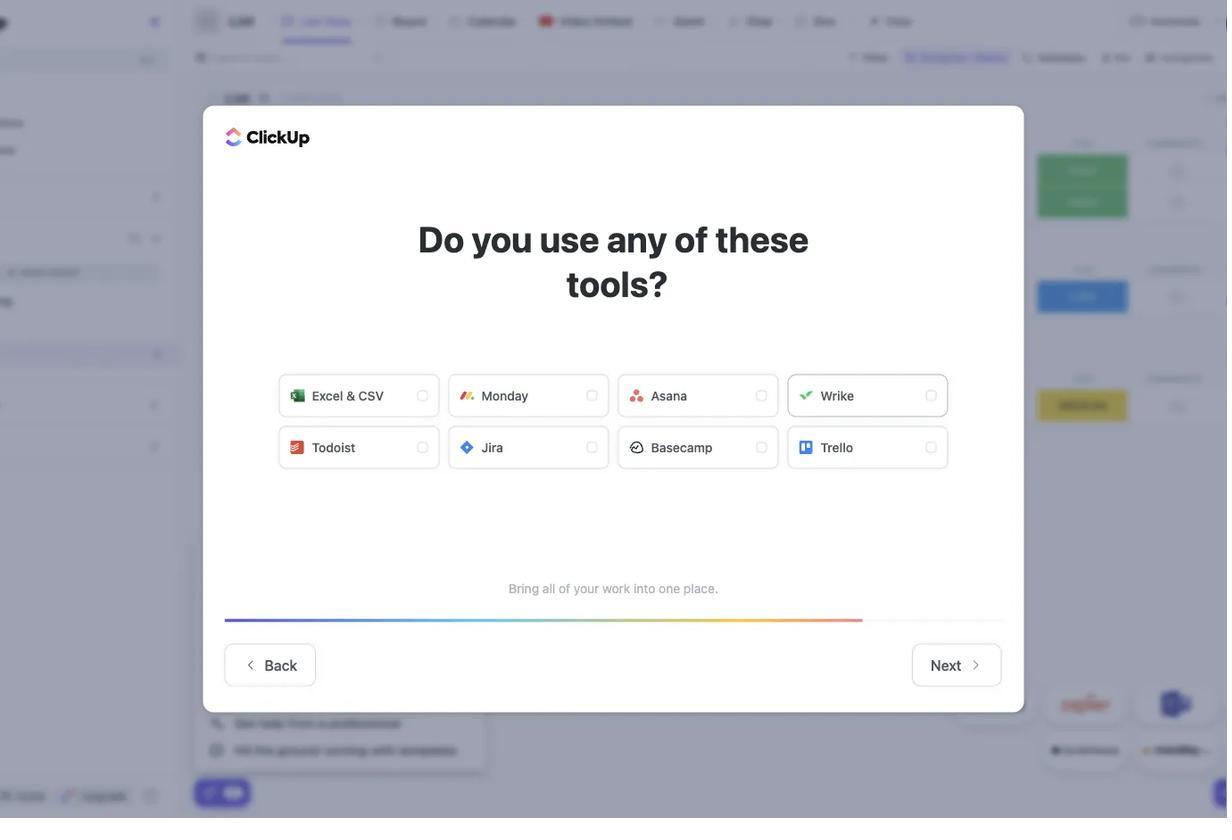 Task type: describe. For each thing, give the bounding box(es) containing it.
todoist button
[[279, 426, 440, 469]]

your
[[574, 582, 599, 596]]

do
[[418, 218, 465, 260]]

next button
[[913, 644, 1002, 687]]

back button
[[225, 644, 316, 687]]

excel & csv
[[312, 388, 384, 403]]

jira button
[[449, 426, 609, 469]]

excel & csv button
[[279, 375, 440, 417]]

use
[[540, 218, 600, 260]]

wrike
[[821, 388, 855, 403]]

asana
[[651, 388, 688, 403]]

these
[[716, 218, 809, 260]]

next
[[931, 657, 962, 674]]

basecamp
[[651, 440, 713, 455]]

&
[[346, 388, 355, 403]]

do you use any of these tools?
[[418, 218, 809, 304]]

any
[[607, 218, 667, 260]]

tools?
[[567, 263, 668, 304]]

bring all of your work into one place.
[[509, 582, 719, 596]]

place.
[[684, 582, 719, 596]]

bring
[[509, 582, 539, 596]]

of inside the do you use any of these tools?
[[675, 218, 709, 260]]

csv
[[359, 388, 384, 403]]

one
[[659, 582, 681, 596]]



Task type: vqa. For each thing, say whether or not it's contained in the screenshot.
grid containing Sunday
no



Task type: locate. For each thing, give the bounding box(es) containing it.
back
[[265, 657, 298, 674]]

trello button
[[788, 426, 949, 469]]

all
[[543, 582, 556, 596]]

trello
[[821, 440, 854, 455]]

of right all
[[559, 582, 571, 596]]

1 vertical spatial of
[[559, 582, 571, 596]]

work
[[603, 582, 631, 596]]

1 horizontal spatial of
[[675, 218, 709, 260]]

0 vertical spatial of
[[675, 218, 709, 260]]

into
[[634, 582, 656, 596]]

of
[[675, 218, 709, 260], [559, 582, 571, 596]]

clickup logo image
[[225, 127, 310, 148]]

todoist
[[312, 440, 356, 455]]

you
[[472, 218, 533, 260]]

basecamp button
[[618, 426, 779, 469]]

monday button
[[449, 375, 609, 417]]

of right any at the top of the page
[[675, 218, 709, 260]]

0 horizontal spatial of
[[559, 582, 571, 596]]

wrike button
[[788, 375, 949, 417]]

jira
[[482, 440, 504, 455]]

asana button
[[618, 375, 779, 417]]

monday
[[482, 388, 529, 403]]

excel
[[312, 388, 343, 403]]



